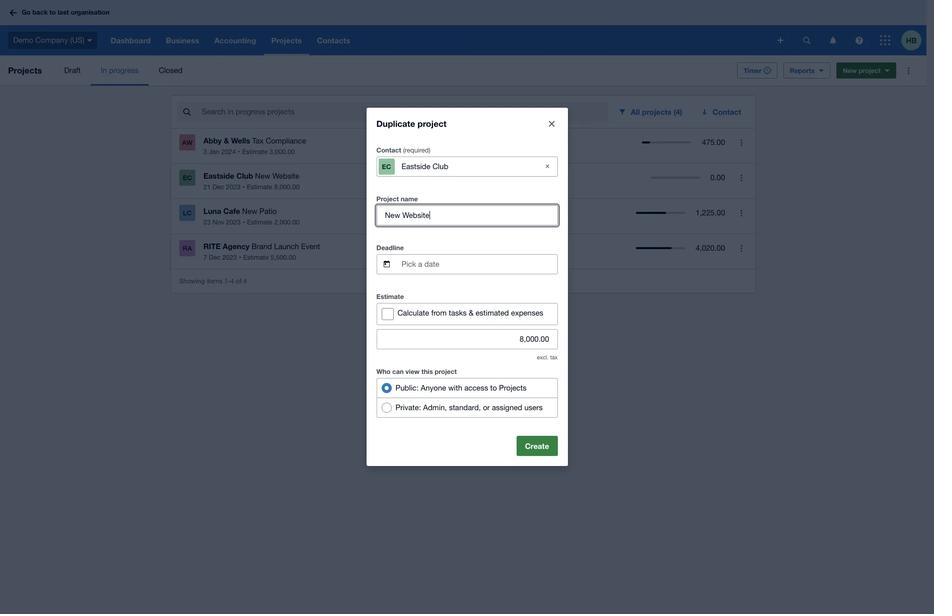Task type: vqa. For each thing, say whether or not it's contained in the screenshot.


Task type: describe. For each thing, give the bounding box(es) containing it.
or
[[483, 403, 490, 412]]

wells
[[231, 136, 250, 145]]

23
[[204, 219, 211, 226]]

e.g. 10,000.00 field
[[377, 330, 558, 349]]

1,225.00
[[696, 209, 726, 217]]

launch
[[274, 242, 299, 251]]

close image
[[549, 121, 555, 127]]

last
[[58, 8, 69, 16]]

items
[[207, 277, 223, 285]]

private:
[[396, 403, 421, 412]]

all projects (4) button
[[612, 102, 691, 122]]

tasks
[[449, 309, 467, 317]]

& inside duplicate project dialog
[[469, 309, 474, 317]]

2 4 from the left
[[244, 277, 247, 285]]

agency
[[223, 242, 250, 251]]

estimate inside duplicate project dialog
[[377, 293, 404, 301]]

in progress
[[101, 66, 139, 75]]

duplicate project
[[377, 118, 447, 129]]

2023 inside the rite agency brand launch event 7 dec 2023 • estimate 5,500.00
[[223, 254, 237, 262]]

website
[[273, 172, 300, 180]]

(us)
[[70, 36, 85, 44]]

to inside group
[[491, 384, 497, 392]]

calculate
[[398, 309, 430, 317]]

project for duplicate project
[[418, 118, 447, 129]]

projects
[[643, 107, 672, 116]]

all
[[631, 107, 640, 116]]

1 vertical spatial ec
[[183, 174, 192, 182]]

luna cafe new patio 23 nov 2023 • estimate 2,000.00
[[204, 207, 300, 226]]

• inside the rite agency brand launch event 7 dec 2023 • estimate 5,500.00
[[239, 254, 241, 262]]

of
[[236, 277, 242, 285]]

navigation inside 'hb' banner
[[103, 25, 771, 55]]

contact button
[[695, 102, 750, 122]]

Deadline field
[[401, 255, 558, 274]]

reports
[[791, 67, 815, 75]]

hb button
[[902, 25, 927, 55]]

tax
[[551, 355, 558, 361]]

draft link
[[54, 55, 91, 86]]

users
[[525, 403, 543, 412]]

who can view this project
[[377, 368, 457, 376]]

8,000.00
[[274, 183, 300, 191]]

showing items 1-4 of 4
[[179, 277, 247, 285]]

lc
[[183, 209, 192, 217]]

with
[[449, 384, 463, 392]]

demo company (us) button
[[0, 25, 103, 55]]

new project
[[844, 67, 881, 75]]

expenses
[[511, 309, 544, 317]]

contact for contact
[[713, 107, 742, 116]]

reports button
[[784, 62, 831, 79]]

closed link
[[149, 55, 193, 86]]

new project button
[[837, 62, 897, 79]]

showing
[[179, 277, 205, 285]]

3
[[204, 148, 207, 156]]

• inside luna cafe new patio 23 nov 2023 • estimate 2,000.00
[[243, 219, 245, 226]]

tax
[[252, 137, 264, 145]]

go back to last organisation
[[22, 8, 110, 16]]

3,000.00
[[270, 148, 295, 156]]

excl.
[[537, 355, 549, 361]]

public: anyone with access to projects
[[396, 384, 527, 392]]

back
[[32, 8, 48, 16]]

2023 for club
[[226, 183, 241, 191]]

private: admin, standard, or assigned users
[[396, 403, 543, 412]]

rite agency brand launch event 7 dec 2023 • estimate 5,500.00
[[204, 242, 320, 262]]

progress
[[109, 66, 139, 75]]

demo company (us)
[[13, 36, 85, 44]]

dec inside the rite agency brand launch event 7 dec 2023 • estimate 5,500.00
[[209, 254, 221, 262]]

estimate inside abby & wells tax compliance 3 jan 2024 • estimate 3,000.00
[[242, 148, 268, 156]]

who
[[377, 368, 391, 376]]

project for new project
[[859, 67, 881, 75]]

to inside 'hb' banner
[[50, 8, 56, 16]]

Search in progress projects search field
[[201, 102, 608, 121]]

calculate from tasks & estimated expenses
[[398, 309, 544, 317]]

company
[[35, 36, 68, 44]]

2024
[[221, 148, 236, 156]]

(required)
[[403, 146, 431, 154]]

5,500.00
[[271, 254, 296, 262]]

closed
[[159, 66, 183, 75]]

jan
[[209, 148, 220, 156]]

project
[[377, 195, 399, 203]]

from
[[432, 309, 447, 317]]

event
[[301, 242, 320, 251]]



Task type: locate. For each thing, give the bounding box(es) containing it.
2023 down the agency
[[223, 254, 237, 262]]

4
[[231, 277, 234, 285], [244, 277, 247, 285]]

& inside abby & wells tax compliance 3 jan 2024 • estimate 3,000.00
[[224, 136, 229, 145]]

new inside luna cafe new patio 23 nov 2023 • estimate 2,000.00
[[242, 207, 258, 216]]

4 left the of
[[231, 277, 234, 285]]

1 horizontal spatial projects
[[499, 384, 527, 392]]

0 horizontal spatial projects
[[8, 65, 42, 76]]

new for luna cafe
[[242, 207, 258, 216]]

1 vertical spatial to
[[491, 384, 497, 392]]

0 vertical spatial ec
[[382, 163, 391, 171]]

475.00
[[703, 138, 726, 147]]

svg image right (us)
[[87, 39, 92, 42]]

1 vertical spatial projects
[[499, 384, 527, 392]]

contact for contact (required)
[[377, 146, 402, 154]]

patio
[[260, 207, 277, 216]]

group inside duplicate project dialog
[[377, 378, 558, 418]]

projects up assigned
[[499, 384, 527, 392]]

2023 for cafe
[[226, 219, 241, 226]]

can
[[393, 368, 404, 376]]

0 vertical spatial dec
[[213, 183, 224, 191]]

estimate down brand
[[243, 254, 269, 262]]

abby & wells tax compliance 3 jan 2024 • estimate 3,000.00
[[204, 136, 306, 156]]

compliance
[[266, 137, 306, 145]]

aw
[[182, 139, 193, 147]]

in
[[101, 66, 107, 75]]

anyone
[[421, 384, 447, 392]]

0 horizontal spatial contact
[[377, 146, 402, 154]]

excl. tax
[[537, 355, 558, 361]]

eastside
[[204, 171, 235, 180]]

2023 down club
[[226, 183, 241, 191]]

duplicate
[[377, 118, 416, 129]]

2 vertical spatial project
[[435, 368, 457, 376]]

2023 down the cafe
[[226, 219, 241, 226]]

• inside abby & wells tax compliance 3 jan 2024 • estimate 3,000.00
[[238, 148, 240, 156]]

0 vertical spatial &
[[224, 136, 229, 145]]

group
[[377, 378, 558, 418]]

1-
[[224, 277, 231, 285]]

0 vertical spatial 2023
[[226, 183, 241, 191]]

close button
[[542, 114, 562, 134]]

organisation
[[71, 8, 110, 16]]

estimate up calculate
[[377, 293, 404, 301]]

0 horizontal spatial ec
[[183, 174, 192, 182]]

4 right the of
[[244, 277, 247, 285]]

0 horizontal spatial 4
[[231, 277, 234, 285]]

1 horizontal spatial &
[[469, 309, 474, 317]]

project name
[[377, 195, 418, 203]]

1 vertical spatial &
[[469, 309, 474, 317]]

go back to last organisation link
[[6, 4, 116, 22]]

in progress link
[[91, 55, 149, 86]]

0.00
[[711, 173, 726, 182]]

1 vertical spatial dec
[[209, 254, 221, 262]]

21
[[204, 183, 211, 191]]

svg image
[[10, 9, 17, 16], [881, 35, 891, 45], [804, 37, 811, 44], [830, 37, 837, 44], [856, 37, 864, 44], [87, 39, 92, 42]]

1 vertical spatial new
[[255, 172, 271, 180]]

estimated
[[476, 309, 509, 317]]

luna
[[204, 207, 221, 216]]

view
[[406, 368, 420, 376]]

estimate down tax at the top left of page
[[242, 148, 268, 156]]

1 horizontal spatial ec
[[382, 163, 391, 171]]

•
[[238, 148, 240, 156], [243, 183, 245, 191], [243, 219, 245, 226], [239, 254, 241, 262]]

& right 'tasks'
[[469, 309, 474, 317]]

clear image
[[538, 156, 558, 177]]

rite
[[204, 242, 221, 251]]

0 vertical spatial projects
[[8, 65, 42, 76]]

project inside 'popup button'
[[859, 67, 881, 75]]

contact inside contact popup button
[[713, 107, 742, 116]]

estimate inside eastside club new website 21 dec 2023 • estimate 8,000.00
[[247, 183, 273, 191]]

1 vertical spatial 2023
[[226, 219, 241, 226]]

• down the agency
[[239, 254, 241, 262]]

abby
[[204, 136, 222, 145]]

• inside eastside club new website 21 dec 2023 • estimate 8,000.00
[[243, 183, 245, 191]]

svg image inside demo company (us) 'popup button'
[[87, 39, 92, 42]]

projects inside duplicate project dialog
[[499, 384, 527, 392]]

contact inside duplicate project dialog
[[377, 146, 402, 154]]

svg image up reports popup button
[[830, 37, 837, 44]]

1 4 from the left
[[231, 277, 234, 285]]

svg image right svg icon
[[804, 37, 811, 44]]

dec right 21
[[213, 183, 224, 191]]

ra
[[183, 244, 192, 252]]

• up the agency
[[243, 219, 245, 226]]

Project name field
[[377, 206, 558, 225]]

ec left eastside
[[183, 174, 192, 182]]

&
[[224, 136, 229, 145], [469, 309, 474, 317]]

1 vertical spatial contact
[[377, 146, 402, 154]]

svg image
[[778, 37, 784, 43]]

new inside 'popup button'
[[844, 67, 858, 75]]

new
[[844, 67, 858, 75], [255, 172, 271, 180], [242, 207, 258, 216]]

go
[[22, 8, 31, 16]]

nov
[[213, 219, 224, 226]]

timer
[[744, 67, 762, 75]]

svg image left hb on the right top of page
[[881, 35, 891, 45]]

hb
[[907, 36, 918, 45]]

standard,
[[449, 403, 481, 412]]

• right 2024
[[238, 148, 240, 156]]

svg image inside go back to last organisation link
[[10, 9, 17, 16]]

cafe
[[223, 207, 240, 216]]

estimate inside the rite agency brand launch event 7 dec 2023 • estimate 5,500.00
[[243, 254, 269, 262]]

to
[[50, 8, 56, 16], [491, 384, 497, 392]]

club
[[237, 171, 253, 180]]

4,020.00
[[696, 244, 726, 252]]

ec down contact (required)
[[382, 163, 391, 171]]

group containing public: anyone with access to projects
[[377, 378, 558, 418]]

& up 2024
[[224, 136, 229, 145]]

svg image left the go
[[10, 9, 17, 16]]

estimate inside luna cafe new patio 23 nov 2023 • estimate 2,000.00
[[247, 219, 273, 226]]

to left the last
[[50, 8, 56, 16]]

assigned
[[492, 403, 523, 412]]

0 vertical spatial project
[[859, 67, 881, 75]]

duplicate project dialog
[[367, 108, 568, 466]]

0 vertical spatial to
[[50, 8, 56, 16]]

public:
[[396, 384, 419, 392]]

1 horizontal spatial contact
[[713, 107, 742, 116]]

all projects (4)
[[631, 107, 683, 116]]

demo
[[13, 36, 33, 44]]

contact up 475.00
[[713, 107, 742, 116]]

0 vertical spatial new
[[844, 67, 858, 75]]

0 horizontal spatial to
[[50, 8, 56, 16]]

new right reports popup button
[[844, 67, 858, 75]]

0 vertical spatial contact
[[713, 107, 742, 116]]

2 vertical spatial 2023
[[223, 254, 237, 262]]

1 vertical spatial project
[[418, 118, 447, 129]]

svg image up new project
[[856, 37, 864, 44]]

2023
[[226, 183, 241, 191], [226, 219, 241, 226], [223, 254, 237, 262]]

to right access
[[491, 384, 497, 392]]

estimate down patio
[[247, 219, 273, 226]]

new for eastside club
[[255, 172, 271, 180]]

project
[[859, 67, 881, 75], [418, 118, 447, 129], [435, 368, 457, 376]]

new right the cafe
[[242, 207, 258, 216]]

estimate down club
[[247, 183, 273, 191]]

name
[[401, 195, 418, 203]]

hb banner
[[0, 0, 927, 55]]

navigation
[[103, 25, 771, 55]]

dec inside eastside club new website 21 dec 2023 • estimate 8,000.00
[[213, 183, 224, 191]]

ec inside dialog
[[382, 163, 391, 171]]

(4)
[[674, 107, 683, 116]]

Find or create a contact field
[[401, 157, 534, 176]]

dec right 7
[[209, 254, 221, 262]]

create button
[[517, 436, 558, 456]]

brand
[[252, 242, 272, 251]]

this
[[422, 368, 433, 376]]

access
[[465, 384, 489, 392]]

new right club
[[255, 172, 271, 180]]

1 horizontal spatial to
[[491, 384, 497, 392]]

1 horizontal spatial 4
[[244, 277, 247, 285]]

contact down duplicate
[[377, 146, 402, 154]]

ec
[[382, 163, 391, 171], [183, 174, 192, 182]]

projects down demo
[[8, 65, 42, 76]]

timer button
[[738, 62, 778, 79]]

0 horizontal spatial &
[[224, 136, 229, 145]]

new inside eastside club new website 21 dec 2023 • estimate 8,000.00
[[255, 172, 271, 180]]

2023 inside eastside club new website 21 dec 2023 • estimate 8,000.00
[[226, 183, 241, 191]]

projects
[[8, 65, 42, 76], [499, 384, 527, 392]]

contact (required)
[[377, 146, 431, 154]]

• down club
[[243, 183, 245, 191]]

2023 inside luna cafe new patio 23 nov 2023 • estimate 2,000.00
[[226, 219, 241, 226]]

2 vertical spatial new
[[242, 207, 258, 216]]

deadline
[[377, 244, 404, 252]]



